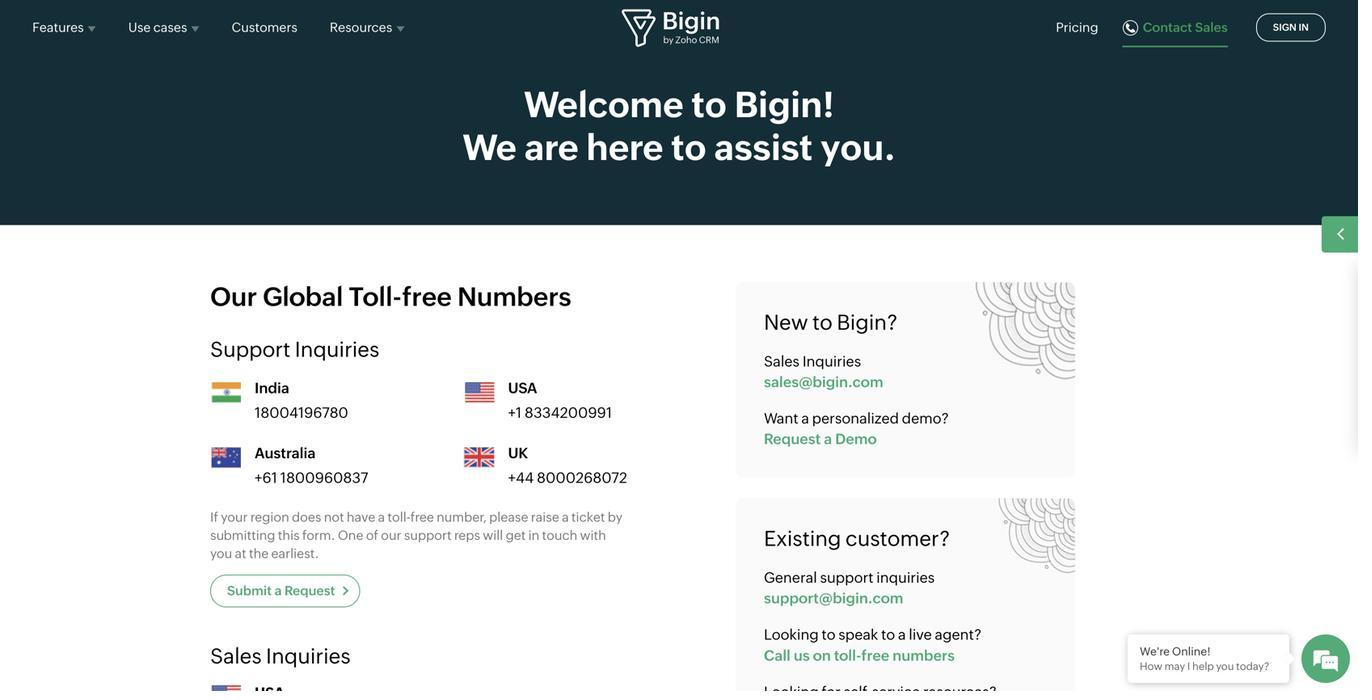 Task type: locate. For each thing, give the bounding box(es) containing it.
1 vertical spatial you
[[1216, 661, 1234, 673]]

demo?
[[902, 410, 949, 427]]

global
[[263, 282, 343, 312]]

customer?
[[846, 527, 951, 551]]

earliest.
[[271, 546, 319, 561]]

request a demo link
[[764, 431, 877, 448]]

0 horizontal spatial you
[[210, 546, 232, 561]]

looking
[[764, 627, 819, 643]]

request inside 'link'
[[285, 583, 335, 598]]

have
[[347, 510, 375, 525]]

inquiries up sales@bigin.com
[[803, 353, 861, 370]]

a left 'live'
[[898, 627, 906, 643]]

support inside general support inquiries support@bigin.com
[[820, 570, 874, 586]]

2 vertical spatial free
[[862, 647, 890, 664]]

0 vertical spatial sales
[[1195, 20, 1228, 35]]

inquiries inside sales inquiries sales@bigin.com
[[803, 353, 861, 370]]

sales inside sales inquiries sales@bigin.com
[[764, 353, 800, 370]]

how
[[1140, 661, 1163, 673]]

you left at
[[210, 546, 232, 561]]

submit a request
[[227, 583, 335, 598]]

0 vertical spatial you
[[210, 546, 232, 561]]

2 horizontal spatial sales
[[1195, 20, 1228, 35]]

are
[[524, 127, 579, 168]]

to for new
[[813, 311, 833, 334]]

sales@bigin.com link
[[764, 374, 883, 391]]

support up support@bigin.com
[[820, 570, 874, 586]]

2 vertical spatial sales
[[210, 644, 262, 668]]

you inside if your region does not have a toll-free number, please raise a ticket by submitting this form. one of our support reps will get in touch with you at the earliest.
[[210, 546, 232, 561]]

with
[[580, 528, 606, 543]]

1 vertical spatial support
[[820, 570, 874, 586]]

8000268072
[[537, 470, 627, 486]]

0 horizontal spatial toll-
[[388, 510, 411, 525]]

1 vertical spatial sales
[[764, 353, 800, 370]]

1 horizontal spatial support
[[820, 570, 874, 586]]

in
[[1299, 22, 1309, 33]]

support@bigin.com
[[764, 590, 904, 607]]

1 horizontal spatial toll-
[[834, 647, 862, 664]]

request inside want a personalized demo? request a demo
[[764, 431, 821, 448]]

we
[[463, 127, 517, 168]]

toll- up our on the left of the page
[[388, 510, 411, 525]]

0 horizontal spatial sales
[[210, 644, 262, 668]]

today?
[[1236, 661, 1270, 673]]

we're online! how may i help you today?
[[1140, 645, 1270, 673]]

inquiries up india 18004196780 at the bottom left of page
[[295, 338, 379, 361]]

sales down submit
[[210, 644, 262, 668]]

to up assist
[[692, 84, 727, 125]]

inquiries down submit a request 'link'
[[266, 644, 351, 668]]

features
[[32, 20, 84, 35]]

a up of
[[378, 510, 385, 525]]

your
[[221, 510, 248, 525]]

0 vertical spatial support
[[404, 528, 452, 543]]

a right want
[[802, 410, 809, 427]]

online!
[[1172, 645, 1211, 658]]

toll-
[[349, 282, 402, 312]]

support
[[404, 528, 452, 543], [820, 570, 874, 586]]

free inside looking to speak to a live agent? call us on toll-free numbers
[[862, 647, 890, 664]]

ticket
[[572, 510, 605, 525]]

to up on
[[822, 627, 836, 643]]

1 vertical spatial toll-
[[834, 647, 862, 664]]

customers
[[232, 20, 297, 35]]

+61 1800960837 link
[[255, 468, 419, 488]]

welcome
[[524, 84, 684, 125]]

sales
[[1195, 20, 1228, 35], [764, 353, 800, 370], [210, 644, 262, 668]]

a right submit
[[275, 583, 282, 598]]

new to bigin?
[[764, 311, 898, 334]]

toll- down "speak"
[[834, 647, 862, 664]]

existing customer?
[[764, 527, 951, 551]]

support right our on the left of the page
[[404, 528, 452, 543]]

to right new
[[813, 311, 833, 334]]

a
[[802, 410, 809, 427], [824, 431, 832, 448], [378, 510, 385, 525], [562, 510, 569, 525], [275, 583, 282, 598], [898, 627, 906, 643]]

existing
[[764, 527, 841, 551]]

cases
[[153, 20, 187, 35]]

request down earliest.
[[285, 583, 335, 598]]

free
[[402, 282, 452, 312], [411, 510, 434, 525], [862, 647, 890, 664]]

0 horizontal spatial support
[[404, 528, 452, 543]]

contact sales link
[[1123, 20, 1228, 35]]

you right help in the right bottom of the page
[[1216, 661, 1234, 673]]

want a personalized demo? request a demo
[[764, 410, 949, 448]]

our
[[381, 528, 401, 543]]

0 horizontal spatial request
[[285, 583, 335, 598]]

+44
[[508, 470, 534, 486]]

region
[[250, 510, 289, 525]]

sign in link
[[1256, 13, 1326, 42]]

8334200991
[[525, 405, 612, 421]]

a left demo
[[824, 431, 832, 448]]

one
[[338, 528, 363, 543]]

bigin?
[[837, 311, 898, 334]]

support@bigin.com link
[[764, 590, 904, 607]]

to for welcome
[[692, 84, 727, 125]]

request down want
[[764, 431, 821, 448]]

1 vertical spatial free
[[411, 510, 434, 525]]

+61
[[255, 470, 277, 486]]

you inside we're online! how may i help you today?
[[1216, 661, 1234, 673]]

0 vertical spatial request
[[764, 431, 821, 448]]

inquiries for support inquiries
[[295, 338, 379, 361]]

1 vertical spatial request
[[285, 583, 335, 598]]

general
[[764, 570, 817, 586]]

to right "speak"
[[881, 627, 895, 643]]

contact
[[1143, 20, 1192, 35]]

1 horizontal spatial request
[[764, 431, 821, 448]]

1 horizontal spatial you
[[1216, 661, 1234, 673]]

live
[[909, 627, 932, 643]]

0 vertical spatial toll-
[[388, 510, 411, 525]]

reps
[[454, 528, 480, 543]]

contact sales
[[1143, 20, 1228, 35]]

sales down new
[[764, 353, 800, 370]]

support
[[210, 338, 291, 361]]

submit a request link
[[210, 575, 360, 608]]

1 horizontal spatial sales
[[764, 353, 800, 370]]

1800960837
[[280, 470, 368, 486]]

we're
[[1140, 645, 1170, 658]]

you.
[[821, 127, 896, 168]]

sign in
[[1273, 22, 1309, 33]]

does
[[292, 510, 321, 525]]

you
[[210, 546, 232, 561], [1216, 661, 1234, 673]]

form.
[[302, 528, 335, 543]]

number,
[[437, 510, 487, 525]]

numbers
[[458, 282, 571, 312]]

looking to speak to a live agent? call us on toll-free numbers
[[764, 627, 982, 664]]

toll-
[[388, 510, 411, 525], [834, 647, 862, 664]]

sales right contact
[[1195, 20, 1228, 35]]

18004196780
[[255, 405, 348, 421]]

australia +61 1800960837
[[255, 445, 368, 486]]



Task type: describe. For each thing, give the bounding box(es) containing it.
please
[[489, 510, 528, 525]]

sales inquiries
[[210, 644, 351, 668]]

to for looking
[[822, 627, 836, 643]]

welcome to bigin! we are here to assist you.
[[463, 84, 896, 168]]

free inside if your region does not have a toll-free number, please raise a ticket by submitting this form. one of our support reps will get in touch with you at the earliest.
[[411, 510, 434, 525]]

to right here
[[671, 127, 706, 168]]

+1 8334200991 link
[[508, 403, 671, 423]]

new
[[764, 311, 808, 334]]

australia
[[255, 445, 316, 462]]

uk +44 8000268072
[[508, 445, 627, 486]]

submit
[[227, 583, 272, 598]]

our
[[210, 282, 257, 312]]

usa +1 8334200991
[[508, 380, 612, 421]]

use
[[128, 20, 151, 35]]

support inside if your region does not have a toll-free number, please raise a ticket by submitting this form. one of our support reps will get in touch with you at the earliest.
[[404, 528, 452, 543]]

if your region does not have a toll-free number, please raise a ticket by submitting this form. one of our support reps will get in touch with you at the earliest.
[[210, 510, 623, 561]]

this
[[278, 528, 300, 543]]

0 vertical spatial free
[[402, 282, 452, 312]]

inquiries
[[877, 570, 935, 586]]

i
[[1188, 661, 1190, 673]]

sales for sales inquiries sales@bigin.com
[[764, 353, 800, 370]]

numbers
[[893, 647, 955, 664]]

will
[[483, 528, 503, 543]]

in
[[528, 528, 540, 543]]

on
[[813, 647, 831, 664]]

of
[[366, 528, 378, 543]]

raise
[[531, 510, 559, 525]]

pricing
[[1056, 20, 1099, 35]]

help
[[1193, 661, 1214, 673]]

want
[[764, 410, 799, 427]]

assist
[[714, 127, 813, 168]]

call
[[764, 647, 791, 664]]

use cases
[[128, 20, 187, 35]]

our global toll-free numbers
[[210, 282, 571, 312]]

18004196780 link
[[255, 403, 419, 423]]

usa
[[508, 380, 537, 397]]

touch
[[542, 528, 578, 543]]

not
[[324, 510, 344, 525]]

support inquiries
[[210, 338, 379, 361]]

inquiries for sales inquiries sales@bigin.com
[[803, 353, 861, 370]]

may
[[1165, 661, 1185, 673]]

inquiries for sales inquiries
[[266, 644, 351, 668]]

sign
[[1273, 22, 1297, 33]]

india 18004196780
[[255, 380, 348, 421]]

at
[[235, 546, 246, 561]]

india
[[255, 380, 289, 397]]

+44 8000268072 link
[[508, 468, 671, 488]]

agent?
[[935, 627, 982, 643]]

demo
[[835, 431, 877, 448]]

speak
[[839, 627, 878, 643]]

a up touch
[[562, 510, 569, 525]]

uk
[[508, 445, 528, 462]]

personalized
[[812, 410, 899, 427]]

the
[[249, 546, 269, 561]]

pricing link
[[1056, 18, 1099, 37]]

customers link
[[232, 6, 297, 49]]

a inside submit a request 'link'
[[275, 583, 282, 598]]

get
[[506, 528, 526, 543]]

sales inquiries sales@bigin.com
[[764, 353, 883, 391]]

resources
[[330, 20, 392, 35]]

if
[[210, 510, 218, 525]]

bigin!
[[735, 84, 834, 125]]

general support inquiries support@bigin.com
[[764, 570, 935, 607]]

toll- inside looking to speak to a live agent? call us on toll-free numbers
[[834, 647, 862, 664]]

submitting
[[210, 528, 275, 543]]

toll- inside if your region does not have a toll-free number, please raise a ticket by submitting this form. one of our support reps will get in touch with you at the earliest.
[[388, 510, 411, 525]]

+1
[[508, 405, 522, 421]]

by
[[608, 510, 623, 525]]

a inside looking to speak to a live agent? call us on toll-free numbers
[[898, 627, 906, 643]]

sales for sales inquiries
[[210, 644, 262, 668]]

here
[[586, 127, 663, 168]]

us
[[794, 647, 810, 664]]



Task type: vqa. For each thing, say whether or not it's contained in the screenshot.
ticket
yes



